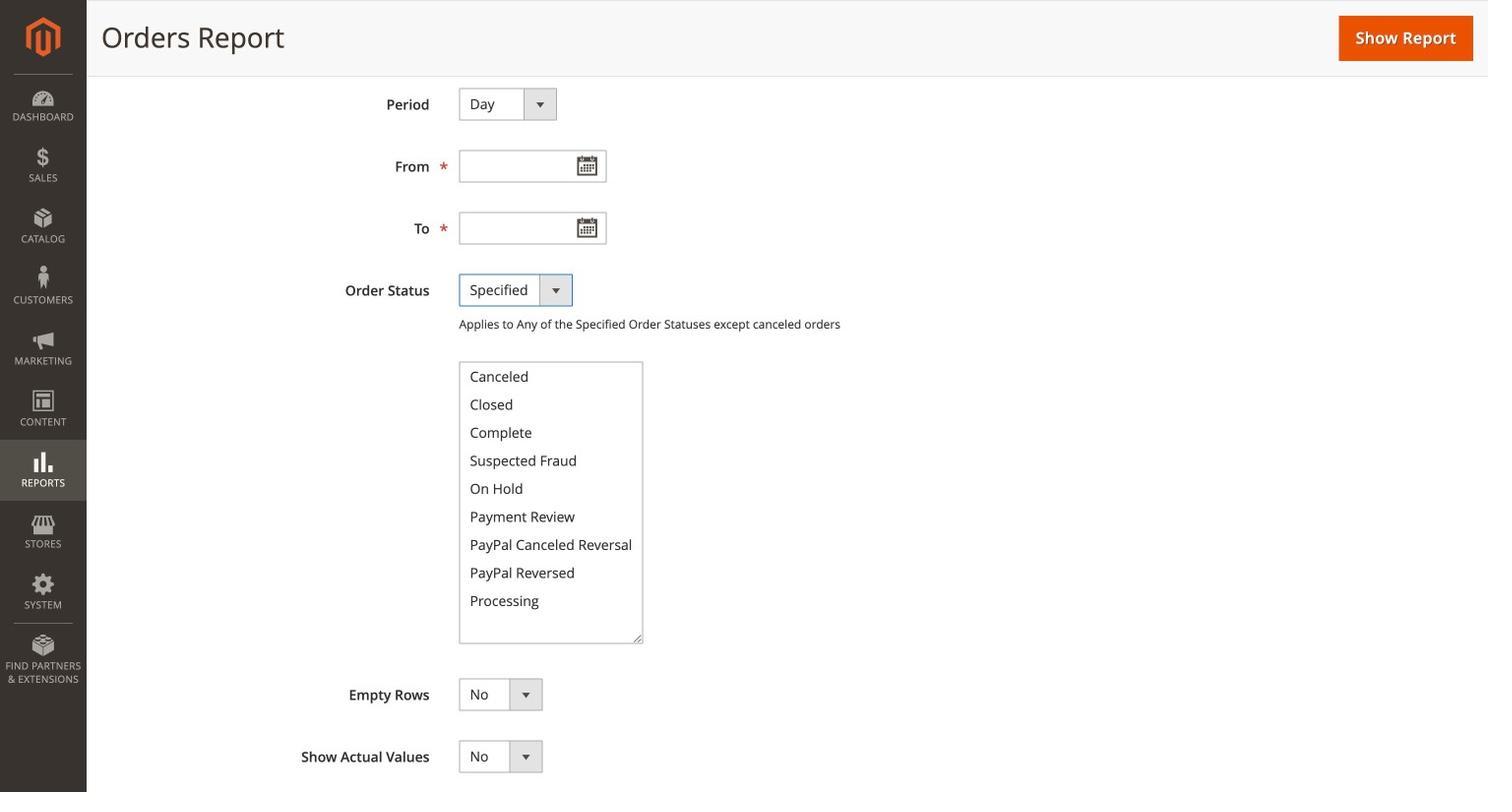 Task type: locate. For each thing, give the bounding box(es) containing it.
None text field
[[459, 212, 607, 245]]

None text field
[[459, 150, 607, 182]]

magento admin panel image
[[26, 17, 61, 57]]

menu bar
[[0, 74, 87, 696]]



